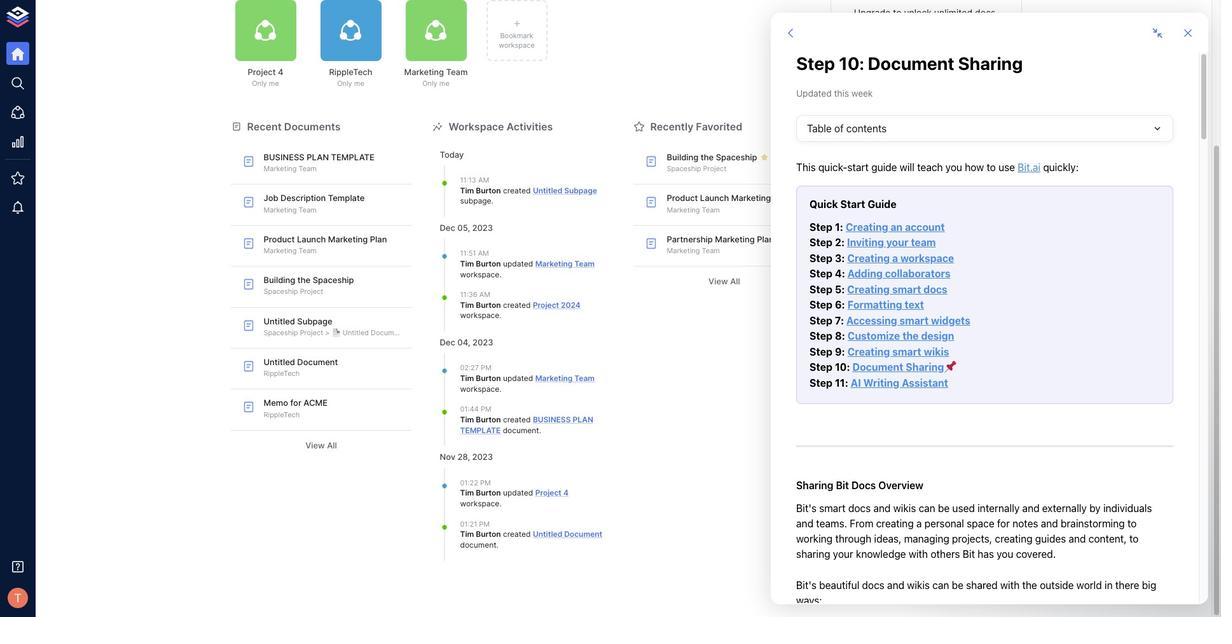 Task type: describe. For each thing, give the bounding box(es) containing it.
plan for product launch marketing plan
[[774, 193, 791, 203]]

am for untitled
[[478, 176, 489, 185]]

5 burton from the top
[[476, 415, 501, 424]]

for
[[291, 398, 302, 408]]

the for building the spaceship spaceship project
[[298, 275, 311, 285]]

tim for 01:22 pm tim burton updated project 4 workspace .
[[460, 488, 474, 498]]

pm for marketing
[[481, 364, 492, 373]]

rippletech only me
[[329, 67, 373, 88]]

untitled subpage spaceship project > 📄 untitled document
[[264, 316, 405, 337]]

. for 11:13 am tim burton created untitled subpage subpage .
[[492, 196, 494, 206]]

unlock
[[949, 54, 976, 65]]

01:21
[[460, 520, 477, 529]]

team inside partnership marketing plan marketing team
[[702, 246, 720, 255]]

01:21 pm tim burton created untitled document document .
[[460, 520, 603, 550]]

activities
[[507, 120, 553, 133]]

1 vertical spatial all
[[327, 440, 337, 450]]

2 help image from the top
[[831, 203, 1022, 254]]

business plan template
[[460, 415, 594, 435]]

product for product launch marketing plan marketing team
[[264, 234, 295, 244]]

the for building the spaceship
[[701, 152, 714, 162]]

favorited
[[696, 120, 743, 133]]

1 horizontal spatial all
[[731, 276, 741, 286]]

job description template marketing team
[[264, 193, 365, 214]]

tim for 02:27 pm tim burton updated marketing team workspace .
[[460, 373, 474, 383]]

recently favorited
[[651, 120, 743, 133]]

marketing inside 11:51 am tim burton updated marketing team workspace .
[[536, 259, 573, 268]]

. for 01:22 pm tim burton updated project 4 workspace .
[[500, 499, 502, 508]]

only for project
[[252, 79, 267, 88]]

2024
[[561, 300, 581, 310]]

building the spaceship spaceship project
[[264, 275, 354, 296]]

team inside the business plan template marketing team
[[299, 164, 317, 173]]

subpage inside "11:13 am tim burton created untitled subpage subpage ."
[[565, 186, 597, 195]]

4 help image from the top
[[831, 332, 1022, 382]]

marketing team only me
[[404, 67, 468, 88]]

1 help image from the top
[[831, 139, 1022, 190]]

t
[[14, 591, 22, 605]]

4 inside project 4 only me
[[278, 67, 283, 77]]

documents
[[284, 120, 341, 133]]

rippletech inside untitled document rippletech
[[264, 369, 300, 378]]

building for building the spaceship spaceship project
[[264, 275, 295, 285]]

only for marketing
[[423, 79, 438, 88]]

workspace
[[449, 120, 504, 133]]

job
[[264, 193, 278, 203]]

bookmark workspace
[[499, 31, 535, 50]]

me for marketing
[[440, 79, 450, 88]]

me inside rippletech only me
[[354, 79, 364, 88]]

1 horizontal spatial view all button
[[634, 272, 815, 291]]

pm up tim burton created
[[481, 405, 492, 414]]

01:22 pm tim burton updated project 4 workspace .
[[460, 478, 569, 508]]

tim for 11:13 am tim burton created untitled subpage subpage .
[[460, 186, 474, 195]]

me for project
[[269, 79, 279, 88]]

01:44 pm
[[460, 405, 492, 414]]

dec 05, 2023
[[440, 223, 493, 233]]

unlock more? button
[[942, 50, 1006, 69]]

upgrade
[[854, 7, 891, 18]]

workspace for untitled document
[[460, 499, 500, 508]]

project 2024 link
[[533, 300, 581, 310]]

document inside untitled document rippletech
[[297, 357, 338, 367]]

team inside job description template marketing team
[[299, 205, 317, 214]]

team inside the 02:27 pm tim burton updated marketing team workspace .
[[575, 373, 595, 383]]

spaceship project
[[667, 164, 727, 173]]

📄
[[332, 328, 341, 337]]

plan for business plan template marketing team
[[307, 152, 329, 162]]

team inside product launch marketing plan marketing team
[[299, 246, 317, 255]]

11:36 am tim burton created project 2024 workspace .
[[460, 290, 581, 320]]

. for 02:27 pm tim burton updated marketing team workspace .
[[500, 384, 502, 394]]

recent documents
[[247, 120, 341, 133]]

bookmark
[[500, 31, 534, 40]]

building for building the spaceship
[[667, 152, 699, 162]]

project down building the spaceship
[[703, 164, 727, 173]]

. for 11:36 am tim burton created project 2024 workspace .
[[500, 311, 502, 320]]

memo for acme rippletech
[[264, 398, 328, 419]]

marketing inside the business plan template marketing team
[[264, 164, 297, 173]]

today
[[440, 149, 464, 160]]

marketing inside marketing team only me
[[404, 67, 444, 77]]

0 vertical spatial rippletech
[[329, 67, 373, 77]]

am for project
[[480, 290, 491, 299]]

template for business plan template marketing team
[[331, 152, 375, 162]]

marketing team link for business plan template
[[536, 373, 595, 383]]

11:36
[[460, 290, 478, 299]]

team inside marketing team only me
[[446, 67, 468, 77]]

created for untitled subpage
[[503, 186, 531, 195]]

team inside 11:51 am tim burton updated marketing team workspace .
[[575, 259, 595, 268]]

dec 04, 2023
[[440, 337, 494, 348]]

view all for view all button to the left
[[306, 440, 337, 450]]

marketing team
[[667, 205, 720, 214]]

updated for untitled document
[[503, 488, 533, 498]]

launch for product launch marketing plan marketing team
[[297, 234, 326, 244]]

acme
[[304, 398, 328, 408]]

2023 for nov 28, 2023
[[472, 452, 493, 462]]

product for product launch marketing plan
[[667, 193, 698, 203]]

>
[[325, 328, 330, 337]]

partnership marketing plan marketing team
[[667, 234, 774, 255]]

burton for 11:51 am tim burton updated marketing team workspace .
[[476, 259, 501, 268]]

02:27 pm tim burton updated marketing team workspace .
[[460, 364, 595, 394]]

business for business plan template
[[533, 415, 571, 424]]

description
[[281, 193, 326, 203]]

pm for project
[[480, 478, 491, 487]]

untitled document link
[[533, 529, 603, 539]]

product launch marketing plan
[[667, 193, 791, 203]]

workspace inside 11:36 am tim burton created project 2024 workspace .
[[460, 311, 500, 320]]

. for 01:21 pm tim burton created untitled document document .
[[497, 540, 499, 550]]

document inside untitled subpage spaceship project > 📄 untitled document
[[371, 328, 405, 337]]

11:13
[[460, 176, 476, 185]]

tim burton created
[[460, 415, 533, 424]]

01:44
[[460, 405, 479, 414]]

document inside 01:21 pm tim burton created untitled document document .
[[565, 529, 603, 539]]



Task type: locate. For each thing, give the bounding box(es) containing it.
created left project 2024 link
[[503, 300, 531, 310]]

project left the >
[[300, 328, 323, 337]]

project up the recent
[[248, 67, 276, 77]]

burton inside 11:51 am tim burton updated marketing team workspace .
[[476, 259, 501, 268]]

recently
[[651, 120, 694, 133]]

1 vertical spatial am
[[478, 249, 489, 258]]

0 vertical spatial business
[[264, 152, 305, 162]]

1 vertical spatial business
[[533, 415, 571, 424]]

am right 11:36
[[480, 290, 491, 299]]

2 burton from the top
[[476, 259, 501, 268]]

2023 right 28,
[[472, 452, 493, 462]]

burton
[[476, 186, 501, 195], [476, 259, 501, 268], [476, 300, 501, 310], [476, 373, 501, 383], [476, 415, 501, 424], [476, 488, 501, 498], [476, 529, 501, 539]]

more?
[[979, 54, 1003, 65]]

marketing team link up the 2024
[[536, 259, 595, 268]]

2 vertical spatial document
[[565, 529, 603, 539]]

view all button down 'acme' at the left of the page
[[231, 436, 412, 455]]

view all down 'acme' at the left of the page
[[306, 440, 337, 450]]

me
[[269, 79, 279, 88], [354, 79, 364, 88], [440, 79, 450, 88]]

0 vertical spatial building
[[667, 152, 699, 162]]

1 horizontal spatial only
[[337, 79, 352, 88]]

dec for dec 05, 2023
[[440, 223, 456, 233]]

burton inside 11:36 am tim burton created project 2024 workspace .
[[476, 300, 501, 310]]

1 horizontal spatial view
[[709, 276, 728, 286]]

1 vertical spatial plan
[[573, 415, 594, 424]]

burton down "01:44 pm"
[[476, 415, 501, 424]]

2 horizontal spatial me
[[440, 79, 450, 88]]

spaceship inside untitled subpage spaceship project > 📄 untitled document
[[264, 328, 298, 337]]

am inside 11:51 am tim burton updated marketing team workspace .
[[478, 249, 489, 258]]

marketing team link for project 2024
[[536, 259, 595, 268]]

0 horizontal spatial document
[[460, 540, 497, 550]]

1 vertical spatial 4
[[564, 488, 569, 498]]

nov 28, 2023
[[440, 452, 493, 462]]

0 horizontal spatial all
[[327, 440, 337, 450]]

2 vertical spatial 2023
[[472, 452, 493, 462]]

untitled inside untitled document rippletech
[[264, 357, 295, 367]]

partnership
[[667, 234, 713, 244]]

project up untitled subpage spaceship project > 📄 untitled document
[[300, 287, 323, 296]]

1 vertical spatial view
[[306, 440, 325, 450]]

workspace up 11:36
[[460, 269, 500, 279]]

building
[[667, 152, 699, 162], [264, 275, 295, 285]]

only inside project 4 only me
[[252, 79, 267, 88]]

upgrade to unlock unlimited docs.
[[854, 7, 998, 18]]

1 vertical spatial updated
[[503, 373, 533, 383]]

workspace activities
[[449, 120, 553, 133]]

workspace down 11:36
[[460, 311, 500, 320]]

2023 right 05, on the left top of page
[[472, 223, 493, 233]]

business down the recent documents
[[264, 152, 305, 162]]

to
[[893, 7, 902, 18]]

plan inside the business plan template marketing team
[[307, 152, 329, 162]]

plan inside product launch marketing plan marketing team
[[370, 234, 387, 244]]

dec left 05, on the left top of page
[[440, 223, 456, 233]]

1 horizontal spatial plan
[[573, 415, 594, 424]]

0 horizontal spatial view all button
[[231, 436, 412, 455]]

building down product launch marketing plan marketing team
[[264, 275, 295, 285]]

view down memo for acme rippletech
[[306, 440, 325, 450]]

1 vertical spatial building
[[264, 275, 295, 285]]

building up spaceship project
[[667, 152, 699, 162]]

tim inside "11:13 am tim burton created untitled subpage subpage ."
[[460, 186, 474, 195]]

plan for product launch marketing plan marketing team
[[370, 234, 387, 244]]

tim inside 11:36 am tim burton created project 2024 workspace .
[[460, 300, 474, 310]]

1 updated from the top
[[503, 259, 533, 268]]

pm
[[481, 364, 492, 373], [481, 405, 492, 414], [480, 478, 491, 487], [479, 520, 490, 529]]

tim down 11:36
[[460, 300, 474, 310]]

burton inside "11:13 am tim burton created untitled subpage subpage ."
[[476, 186, 501, 195]]

launch down job description template marketing team
[[297, 234, 326, 244]]

2 dec from the top
[[440, 337, 456, 348]]

business inside business plan template
[[533, 415, 571, 424]]

4 tim from the top
[[460, 373, 474, 383]]

2023 for dec 05, 2023
[[472, 223, 493, 233]]

tim
[[460, 186, 474, 195], [460, 259, 474, 268], [460, 300, 474, 310], [460, 373, 474, 383], [460, 415, 474, 424], [460, 488, 474, 498], [460, 529, 474, 539]]

0 horizontal spatial plan
[[307, 152, 329, 162]]

untitled inside "11:13 am tim burton created untitled subpage subpage ."
[[533, 186, 563, 195]]

dialog
[[771, 13, 1209, 604]]

updated inside 11:51 am tim burton updated marketing team workspace .
[[503, 259, 533, 268]]

product
[[667, 193, 698, 203], [264, 234, 295, 244]]

2 updated from the top
[[503, 373, 533, 383]]

4 up untitled document link
[[564, 488, 569, 498]]

am inside "11:13 am tim burton created untitled subpage subpage ."
[[478, 176, 489, 185]]

updated for project 2024
[[503, 259, 533, 268]]

6 tim from the top
[[460, 488, 474, 498]]

am
[[478, 176, 489, 185], [478, 249, 489, 258], [480, 290, 491, 299]]

marketing inside job description template marketing team
[[264, 205, 297, 214]]

document .
[[501, 425, 542, 435]]

1 vertical spatial view all
[[306, 440, 337, 450]]

memo
[[264, 398, 288, 408]]

subpage inside untitled subpage spaceship project > 📄 untitled document
[[297, 316, 333, 326]]

spaceship for building the spaceship spaceship project
[[313, 275, 354, 285]]

0 horizontal spatial the
[[298, 275, 311, 285]]

workspace down bookmark
[[499, 41, 535, 50]]

3 updated from the top
[[503, 488, 533, 498]]

1 vertical spatial view all button
[[231, 436, 412, 455]]

bookmark workspace button
[[486, 0, 548, 61]]

untitled inside 01:21 pm tim burton created untitled document document .
[[533, 529, 563, 539]]

0 vertical spatial all
[[731, 276, 741, 286]]

tim down 11:51
[[460, 259, 474, 268]]

0 vertical spatial 4
[[278, 67, 283, 77]]

4
[[278, 67, 283, 77], [564, 488, 569, 498]]

project
[[248, 67, 276, 77], [703, 164, 727, 173], [300, 287, 323, 296], [533, 300, 559, 310], [300, 328, 323, 337], [536, 488, 562, 498]]

1 2023 from the top
[[472, 223, 493, 233]]

05,
[[458, 223, 470, 233]]

template inside business plan template
[[460, 425, 501, 435]]

workspace inside 'bookmark workspace' button
[[499, 41, 535, 50]]

workspace inside "01:22 pm tim burton updated project 4 workspace ."
[[460, 499, 500, 508]]

burton down 11:51
[[476, 259, 501, 268]]

4 inside "01:22 pm tim burton updated project 4 workspace ."
[[564, 488, 569, 498]]

project 4 only me
[[248, 67, 283, 88]]

0 horizontal spatial building
[[264, 275, 295, 285]]

view
[[709, 276, 728, 286], [306, 440, 325, 450]]

untitled subpage link
[[533, 186, 597, 195]]

0 vertical spatial subpage
[[565, 186, 597, 195]]

launch for product launch marketing plan
[[700, 193, 729, 203]]

tim inside "01:22 pm tim burton updated project 4 workspace ."
[[460, 488, 474, 498]]

0 vertical spatial plan
[[307, 152, 329, 162]]

burton inside the 02:27 pm tim burton updated marketing team workspace .
[[476, 373, 501, 383]]

2023 right 04,
[[473, 337, 494, 348]]

created up document .
[[503, 415, 531, 424]]

product down job
[[264, 234, 295, 244]]

1 horizontal spatial view all
[[709, 276, 741, 286]]

1 horizontal spatial template
[[460, 425, 501, 435]]

view down partnership marketing plan marketing team
[[709, 276, 728, 286]]

.
[[492, 196, 494, 206], [500, 269, 502, 279], [500, 311, 502, 320], [500, 384, 502, 394], [539, 425, 542, 435], [500, 499, 502, 508], [497, 540, 499, 550]]

spaceship for building the spaceship
[[716, 152, 758, 162]]

product launch marketing plan marketing team
[[264, 234, 387, 255]]

burton down 01:22
[[476, 488, 501, 498]]

tim down the 01:21 on the left bottom of the page
[[460, 529, 474, 539]]

. inside the 02:27 pm tim burton updated marketing team workspace .
[[500, 384, 502, 394]]

subpage
[[565, 186, 597, 195], [297, 316, 333, 326]]

recent
[[247, 120, 282, 133]]

1 vertical spatial launch
[[297, 234, 326, 244]]

2 horizontal spatial only
[[423, 79, 438, 88]]

document down the >
[[297, 357, 338, 367]]

created for untitled document
[[503, 529, 531, 539]]

workspace up "01:44 pm"
[[460, 384, 500, 394]]

burton inside 01:21 pm tim burton created untitled document document .
[[476, 529, 501, 539]]

project inside untitled subpage spaceship project > 📄 untitled document
[[300, 328, 323, 337]]

dec for dec 04, 2023
[[440, 337, 456, 348]]

0 horizontal spatial launch
[[297, 234, 326, 244]]

burton down 11:36
[[476, 300, 501, 310]]

all down partnership marketing plan marketing team
[[731, 276, 741, 286]]

3 tim from the top
[[460, 300, 474, 310]]

untitled
[[533, 186, 563, 195], [264, 316, 295, 326], [343, 328, 369, 337], [264, 357, 295, 367], [533, 529, 563, 539]]

11:13 am tim burton created untitled subpage subpage .
[[460, 176, 597, 206]]

nov
[[440, 452, 456, 462]]

7 tim from the top
[[460, 529, 474, 539]]

updated inside the 02:27 pm tim burton updated marketing team workspace .
[[503, 373, 533, 383]]

0 vertical spatial view
[[709, 276, 728, 286]]

1 vertical spatial dec
[[440, 337, 456, 348]]

burton inside "01:22 pm tim burton updated project 4 workspace ."
[[476, 488, 501, 498]]

2 tim from the top
[[460, 259, 474, 268]]

rippletech inside memo for acme rippletech
[[264, 410, 300, 419]]

tim for 11:36 am tim burton created project 2024 workspace .
[[460, 300, 474, 310]]

product up marketing team
[[667, 193, 698, 203]]

document inside 01:21 pm tim burton created untitled document document .
[[460, 540, 497, 550]]

project inside building the spaceship spaceship project
[[300, 287, 323, 296]]

view all for view all button to the right
[[709, 276, 741, 286]]

product inside product launch marketing plan marketing team
[[264, 234, 295, 244]]

1 burton from the top
[[476, 186, 501, 195]]

6 burton from the top
[[476, 488, 501, 498]]

1 horizontal spatial document
[[503, 425, 539, 435]]

1 horizontal spatial launch
[[700, 193, 729, 203]]

project inside 11:36 am tim burton created project 2024 workspace .
[[533, 300, 559, 310]]

burton down the 01:21 on the left bottom of the page
[[476, 529, 501, 539]]

spaceship
[[716, 152, 758, 162], [667, 164, 702, 173], [313, 275, 354, 285], [264, 287, 298, 296], [264, 328, 298, 337]]

0 vertical spatial view all
[[709, 276, 741, 286]]

building the spaceship
[[667, 152, 758, 162]]

building inside building the spaceship spaceship project
[[264, 275, 295, 285]]

workspace
[[499, 41, 535, 50], [460, 269, 500, 279], [460, 311, 500, 320], [460, 384, 500, 394], [460, 499, 500, 508]]

t button
[[4, 584, 32, 612]]

dec
[[440, 223, 456, 233], [440, 337, 456, 348]]

plan
[[774, 193, 791, 203], [370, 234, 387, 244], [757, 234, 774, 244]]

2 marketing team link from the top
[[536, 373, 595, 383]]

7 burton from the top
[[476, 529, 501, 539]]

1 vertical spatial marketing team link
[[536, 373, 595, 383]]

created inside 11:36 am tim burton created project 2024 workspace .
[[503, 300, 531, 310]]

1 horizontal spatial business
[[533, 415, 571, 424]]

unlock more?
[[949, 54, 1003, 65]]

1 horizontal spatial subpage
[[565, 186, 597, 195]]

1 tim from the top
[[460, 186, 474, 195]]

11:51 am tim burton updated marketing team workspace .
[[460, 249, 595, 279]]

tim down 01:44
[[460, 415, 474, 424]]

pm right 02:27
[[481, 364, 492, 373]]

business for business plan template marketing team
[[264, 152, 305, 162]]

0 horizontal spatial business
[[264, 152, 305, 162]]

tim down 11:13
[[460, 186, 474, 195]]

burton for 01:22 pm tim burton updated project 4 workspace .
[[476, 488, 501, 498]]

plan inside partnership marketing plan marketing team
[[757, 234, 774, 244]]

document
[[503, 425, 539, 435], [460, 540, 497, 550]]

0 horizontal spatial 4
[[278, 67, 283, 77]]

launch
[[700, 193, 729, 203], [297, 234, 326, 244]]

workspace inside the 02:27 pm tim burton updated marketing team workspace .
[[460, 384, 500, 394]]

am for marketing
[[478, 249, 489, 258]]

view all down partnership marketing plan marketing team
[[709, 276, 741, 286]]

3 help image from the top
[[831, 267, 1022, 318]]

0 vertical spatial document
[[371, 328, 405, 337]]

only
[[252, 79, 267, 88], [337, 79, 352, 88], [423, 79, 438, 88]]

2 horizontal spatial document
[[565, 529, 603, 539]]

updated up 11:36 am tim burton created project 2024 workspace .
[[503, 259, 533, 268]]

2 only from the left
[[337, 79, 352, 88]]

rippletech
[[329, 67, 373, 77], [264, 369, 300, 378], [264, 410, 300, 419]]

. for 11:51 am tim burton updated marketing team workspace .
[[500, 269, 502, 279]]

all down 'acme' at the left of the page
[[327, 440, 337, 450]]

. inside "01:22 pm tim burton updated project 4 workspace ."
[[500, 499, 502, 508]]

0 vertical spatial marketing team link
[[536, 259, 595, 268]]

me inside project 4 only me
[[269, 79, 279, 88]]

template inside the business plan template marketing team
[[331, 152, 375, 162]]

2023
[[472, 223, 493, 233], [473, 337, 494, 348], [472, 452, 493, 462]]

team
[[446, 67, 468, 77], [299, 164, 317, 173], [299, 205, 317, 214], [702, 205, 720, 214], [299, 246, 317, 255], [702, 246, 720, 255], [575, 259, 595, 268], [575, 373, 595, 383]]

1 horizontal spatial building
[[667, 152, 699, 162]]

template for business plan template
[[460, 425, 501, 435]]

workspace for business plan template
[[460, 384, 500, 394]]

burton for 02:27 pm tim burton updated marketing team workspace .
[[476, 373, 501, 383]]

. inside 11:36 am tim burton created project 2024 workspace .
[[500, 311, 502, 320]]

0 horizontal spatial me
[[269, 79, 279, 88]]

workspace for project 2024
[[460, 269, 500, 279]]

am right 11:13
[[478, 176, 489, 185]]

2023 for dec 04, 2023
[[473, 337, 494, 348]]

3 created from the top
[[503, 415, 531, 424]]

view all
[[709, 276, 741, 286], [306, 440, 337, 450]]

updated left project 4 link
[[503, 488, 533, 498]]

help image
[[831, 139, 1022, 190], [831, 203, 1022, 254], [831, 267, 1022, 318], [831, 332, 1022, 382]]

business inside the business plan template marketing team
[[264, 152, 305, 162]]

docs.
[[976, 7, 998, 18]]

updated inside "01:22 pm tim burton updated project 4 workspace ."
[[503, 488, 533, 498]]

created for project 2024
[[503, 300, 531, 310]]

updated for business plan template
[[503, 373, 533, 383]]

the up spaceship project
[[701, 152, 714, 162]]

unlimited
[[935, 7, 973, 18]]

0 vertical spatial updated
[[503, 259, 533, 268]]

0 vertical spatial view all button
[[634, 272, 815, 291]]

launch up marketing team
[[700, 193, 729, 203]]

business up document .
[[533, 415, 571, 424]]

project 4 link
[[536, 488, 569, 498]]

pm right the 01:21 on the left bottom of the page
[[479, 520, 490, 529]]

4 up the recent documents
[[278, 67, 283, 77]]

3 me from the left
[[440, 79, 450, 88]]

only inside rippletech only me
[[337, 79, 352, 88]]

business plan template marketing team
[[264, 152, 375, 173]]

1 horizontal spatial me
[[354, 79, 364, 88]]

project up 01:21 pm tim burton created untitled document document .
[[536, 488, 562, 498]]

0 vertical spatial the
[[701, 152, 714, 162]]

2 vertical spatial rippletech
[[264, 410, 300, 419]]

tim inside 01:21 pm tim burton created untitled document document .
[[460, 529, 474, 539]]

0 vertical spatial dec
[[440, 223, 456, 233]]

3 burton from the top
[[476, 300, 501, 310]]

tim down 01:22
[[460, 488, 474, 498]]

0 horizontal spatial only
[[252, 79, 267, 88]]

1 only from the left
[[252, 79, 267, 88]]

launch inside product launch marketing plan marketing team
[[297, 234, 326, 244]]

plan for business plan template
[[573, 415, 594, 424]]

updated up tim burton created
[[503, 373, 533, 383]]

marketing team link
[[536, 259, 595, 268], [536, 373, 595, 383]]

04,
[[458, 337, 471, 348]]

business
[[264, 152, 305, 162], [533, 415, 571, 424]]

4 created from the top
[[503, 529, 531, 539]]

document down project 4 link
[[565, 529, 603, 539]]

created down "01:22 pm tim burton updated project 4 workspace ."
[[503, 529, 531, 539]]

1 vertical spatial document
[[297, 357, 338, 367]]

1 created from the top
[[503, 186, 531, 195]]

plan
[[307, 152, 329, 162], [573, 415, 594, 424]]

3 only from the left
[[423, 79, 438, 88]]

4 burton from the top
[[476, 373, 501, 383]]

tim for 01:21 pm tim burton created untitled document document .
[[460, 529, 474, 539]]

1 horizontal spatial the
[[701, 152, 714, 162]]

01:22
[[460, 478, 478, 487]]

pm right 01:22
[[480, 478, 491, 487]]

. inside 11:51 am tim burton updated marketing team workspace .
[[500, 269, 502, 279]]

burton for 11:36 am tim burton created project 2024 workspace .
[[476, 300, 501, 310]]

0 horizontal spatial subpage
[[297, 316, 333, 326]]

all
[[731, 276, 741, 286], [327, 440, 337, 450]]

1 vertical spatial the
[[298, 275, 311, 285]]

2 vertical spatial am
[[480, 290, 491, 299]]

11:51
[[460, 249, 476, 258]]

0 vertical spatial am
[[478, 176, 489, 185]]

marketing inside the 02:27 pm tim burton updated marketing team workspace .
[[536, 373, 573, 383]]

document down the 01:21 on the left bottom of the page
[[460, 540, 497, 550]]

1 vertical spatial document
[[460, 540, 497, 550]]

2 vertical spatial updated
[[503, 488, 533, 498]]

tim for 11:51 am tim burton updated marketing team workspace .
[[460, 259, 474, 268]]

1 horizontal spatial document
[[371, 328, 405, 337]]

tim inside the 02:27 pm tim burton updated marketing team workspace .
[[460, 373, 474, 383]]

the down product launch marketing plan marketing team
[[298, 275, 311, 285]]

0 horizontal spatial view
[[306, 440, 325, 450]]

template up template at the top of page
[[331, 152, 375, 162]]

1 vertical spatial template
[[460, 425, 501, 435]]

subpage
[[460, 196, 492, 206]]

the inside building the spaceship spaceship project
[[298, 275, 311, 285]]

workspace down 01:22
[[460, 499, 500, 508]]

updated
[[503, 259, 533, 268], [503, 373, 533, 383], [503, 488, 533, 498]]

1 horizontal spatial product
[[667, 193, 698, 203]]

pm inside 01:21 pm tim burton created untitled document document .
[[479, 520, 490, 529]]

untitled document rippletech
[[264, 357, 338, 378]]

. inside 01:21 pm tim burton created untitled document document .
[[497, 540, 499, 550]]

0 horizontal spatial document
[[297, 357, 338, 367]]

created inside 01:21 pm tim burton created untitled document document .
[[503, 529, 531, 539]]

pm inside "01:22 pm tim burton updated project 4 workspace ."
[[480, 478, 491, 487]]

created inside "11:13 am tim burton created untitled subpage subpage ."
[[503, 186, 531, 195]]

marketing
[[404, 67, 444, 77], [264, 164, 297, 173], [732, 193, 771, 203], [264, 205, 297, 214], [667, 205, 700, 214], [328, 234, 368, 244], [715, 234, 755, 244], [264, 246, 297, 255], [667, 246, 700, 255], [536, 259, 573, 268], [536, 373, 573, 383]]

marketing team link up business plan template
[[536, 373, 595, 383]]

burton for 11:13 am tim burton created untitled subpage subpage .
[[476, 186, 501, 195]]

3 2023 from the top
[[472, 452, 493, 462]]

workspace inside 11:51 am tim burton updated marketing team workspace .
[[460, 269, 500, 279]]

only inside marketing team only me
[[423, 79, 438, 88]]

template
[[331, 152, 375, 162], [460, 425, 501, 435]]

template down tim burton created
[[460, 425, 501, 435]]

unlock
[[904, 7, 932, 18]]

document right 📄
[[371, 328, 405, 337]]

0 vertical spatial template
[[331, 152, 375, 162]]

spaceship for untitled subpage spaceship project > 📄 untitled document
[[264, 328, 298, 337]]

plan inside business plan template
[[573, 415, 594, 424]]

0 horizontal spatial product
[[264, 234, 295, 244]]

2 me from the left
[[354, 79, 364, 88]]

1 dec from the top
[[440, 223, 456, 233]]

me inside marketing team only me
[[440, 79, 450, 88]]

project left the 2024
[[533, 300, 559, 310]]

1 vertical spatial rippletech
[[264, 369, 300, 378]]

dec left 04,
[[440, 337, 456, 348]]

burton up subpage
[[476, 186, 501, 195]]

1 me from the left
[[269, 79, 279, 88]]

created left untitled subpage link
[[503, 186, 531, 195]]

0 vertical spatial 2023
[[472, 223, 493, 233]]

tim down 02:27
[[460, 373, 474, 383]]

0 vertical spatial document
[[503, 425, 539, 435]]

0 horizontal spatial view all
[[306, 440, 337, 450]]

1 vertical spatial 2023
[[473, 337, 494, 348]]

business plan template link
[[460, 415, 594, 435]]

view all button down partnership marketing plan marketing team
[[634, 272, 815, 291]]

am inside 11:36 am tim burton created project 2024 workspace .
[[480, 290, 491, 299]]

pm inside the 02:27 pm tim burton updated marketing team workspace .
[[481, 364, 492, 373]]

burton for 01:21 pm tim burton created untitled document document .
[[476, 529, 501, 539]]

template
[[328, 193, 365, 203]]

0 vertical spatial product
[[667, 193, 698, 203]]

5 tim from the top
[[460, 415, 474, 424]]

1 horizontal spatial 4
[[564, 488, 569, 498]]

pm for untitled
[[479, 520, 490, 529]]

2 2023 from the top
[[473, 337, 494, 348]]

02:27
[[460, 364, 479, 373]]

document down tim burton created
[[503, 425, 539, 435]]

document
[[371, 328, 405, 337], [297, 357, 338, 367], [565, 529, 603, 539]]

tim inside 11:51 am tim burton updated marketing team workspace .
[[460, 259, 474, 268]]

0 horizontal spatial template
[[331, 152, 375, 162]]

am right 11:51
[[478, 249, 489, 258]]

1 vertical spatial subpage
[[297, 316, 333, 326]]

1 marketing team link from the top
[[536, 259, 595, 268]]

0 vertical spatial launch
[[700, 193, 729, 203]]

. inside "11:13 am tim burton created untitled subpage subpage ."
[[492, 196, 494, 206]]

project inside project 4 only me
[[248, 67, 276, 77]]

the
[[701, 152, 714, 162], [298, 275, 311, 285]]

burton down 02:27
[[476, 373, 501, 383]]

1 vertical spatial product
[[264, 234, 295, 244]]

28,
[[458, 452, 470, 462]]

2 created from the top
[[503, 300, 531, 310]]

project inside "01:22 pm tim burton updated project 4 workspace ."
[[536, 488, 562, 498]]



Task type: vqa. For each thing, say whether or not it's contained in the screenshot.
. inside the 02:27 PM Tim Burton updated Marketing Team workspace .
yes



